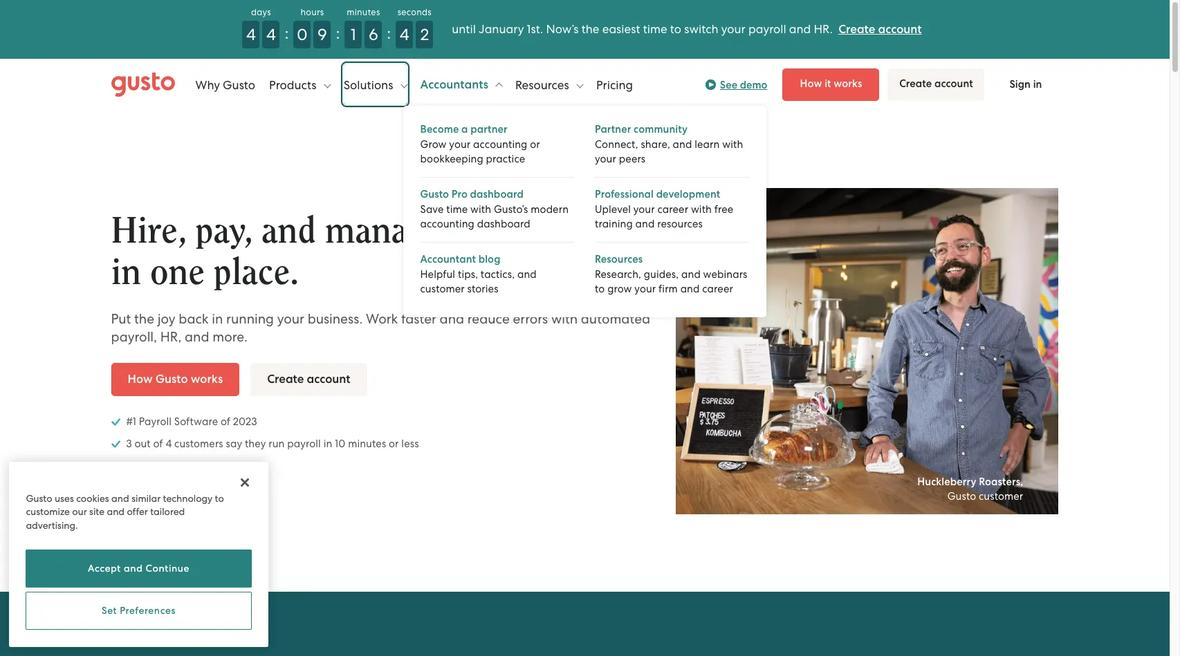 Task type: describe. For each thing, give the bounding box(es) containing it.
hire,
[[111, 213, 186, 249]]

they
[[245, 438, 266, 450]]

career inside the 'professional development uplevel your career with free training and resources'
[[657, 203, 688, 215]]

manage
[[325, 213, 442, 249]]

preferences
[[120, 606, 176, 617]]

and inside until january 1st. now's the easiest time to switch your payroll and hr. create account
[[789, 22, 811, 36]]

pricing link
[[596, 64, 633, 105]]

back
[[179, 311, 209, 327]]

huckleberry
[[917, 476, 976, 489]]

a
[[461, 123, 468, 135]]

become a partner grow your accounting or bookkeeping practice
[[420, 123, 540, 165]]

9
[[318, 25, 327, 44]]

development
[[656, 188, 720, 200]]

online payroll services, hr, and benefits | gusto image
[[111, 72, 175, 97]]

sign in link inside hire, pay, and manage your team all in one place. main content
[[229, 469, 266, 484]]

switch
[[684, 22, 718, 36]]

create account inside main element
[[899, 77, 973, 90]]

share,
[[641, 138, 670, 150]]

errors
[[513, 311, 548, 327]]

partner
[[471, 123, 508, 135]]

and up offer
[[111, 493, 129, 504]]

with inside the partner community connect, share, and learn with your peers
[[722, 138, 743, 150]]

faster
[[401, 311, 436, 327]]

how for how gusto works
[[128, 372, 153, 386]]

your inside the partner community connect, share, and learn with your peers
[[595, 153, 616, 165]]

1 horizontal spatial of
[[221, 415, 230, 428]]

until
[[452, 22, 476, 36]]

and right guides,
[[681, 268, 701, 280]]

0 vertical spatial minutes
[[347, 7, 380, 17]]

time inside gusto pro dashboard save time with gusto's modern accounting dashboard
[[446, 203, 468, 215]]

automated
[[581, 311, 650, 327]]

peers
[[619, 153, 646, 165]]

hire, pay, and manage your team all in one place.
[[111, 213, 647, 291]]

customers
[[174, 438, 223, 450]]

how it works
[[800, 77, 862, 90]]

partner community connect, share, and learn with your peers
[[595, 123, 743, 165]]

2 1 from the left
[[422, 25, 427, 44]]

1 vertical spatial create account link
[[888, 68, 985, 101]]

4 inside hire, pay, and manage your team all in one place. main content
[[166, 438, 172, 450]]

10
[[335, 438, 345, 450]]

the inside put the joy back in running your business. work faster and reduce errors with automated payroll, hr, and more.
[[134, 311, 154, 327]]

and inside accountant blog helpful tips, tactics, and customer stories
[[517, 268, 537, 280]]

your inside the 'professional development uplevel your career with free training and resources'
[[633, 203, 655, 215]]

webinars
[[703, 268, 747, 280]]

and inside button
[[124, 563, 143, 574]]

#1
[[126, 415, 136, 428]]

sign in inside hire, pay, and manage your team all in one place. main content
[[229, 469, 266, 484]]

payroll,
[[111, 329, 157, 345]]

say
[[226, 438, 242, 450]]

continue
[[146, 563, 190, 574]]

offer
[[127, 506, 148, 517]]

team
[[528, 213, 602, 249]]

tailored
[[150, 506, 185, 517]]

account inside main element
[[934, 77, 973, 90]]

uses
[[55, 493, 74, 504]]

helpful
[[420, 268, 455, 280]]

similar
[[132, 493, 161, 504]]

gusto inside gusto pro dashboard save time with gusto's modern accounting dashboard
[[420, 188, 449, 200]]

firm
[[659, 283, 678, 295]]

solutions button
[[344, 64, 407, 105]]

demo
[[740, 79, 767, 91]]

accept
[[88, 563, 121, 574]]

your inside until january 1st. now's the easiest time to switch your payroll and hr. create account
[[721, 22, 745, 36]]

professional
[[595, 188, 654, 200]]

business.
[[308, 311, 363, 327]]

accountant blog helpful tips, tactics, and customer stories
[[420, 253, 537, 295]]

with inside the 'professional development uplevel your career with free training and resources'
[[691, 203, 712, 215]]

the inside until january 1st. now's the easiest time to switch your payroll and hr. create account
[[582, 22, 599, 36]]

and inside the 'professional development uplevel your career with free training and resources'
[[635, 218, 655, 230]]

gusto uses cookies and similar technology to customize our site and offer tailored advertising.
[[26, 493, 224, 531]]

your inside put the joy back in running your business. work faster and reduce errors with automated payroll, hr, and more.
[[277, 311, 304, 327]]

put
[[111, 311, 131, 327]]

blog
[[478, 253, 500, 265]]

pricing
[[596, 78, 633, 92]]

see demo link
[[705, 76, 767, 93]]

create account inside hire, pay, and manage your team all in one place. main content
[[267, 372, 350, 386]]

it
[[825, 77, 831, 90]]

hours
[[301, 7, 324, 17]]

to inside resources research, guides, and webinars to grow your firm and career
[[595, 283, 605, 295]]

days
[[251, 7, 271, 17]]

why
[[195, 78, 220, 92]]

to inside 'gusto uses cookies and similar technology to customize our site and offer tailored advertising.'
[[215, 493, 224, 504]]

software
[[174, 415, 218, 428]]

payroll inside until january 1st. now's the easiest time to switch your payroll and hr. create account
[[748, 22, 786, 36]]

easiest
[[602, 22, 640, 36]]

tiny image
[[709, 82, 714, 87]]

accept and continue
[[88, 563, 190, 574]]

huckleberry roasters, gusto customer
[[917, 476, 1023, 503]]

account inside hire, pay, and manage your team all in one place. main content
[[307, 372, 350, 386]]

2023
[[233, 415, 257, 428]]

all
[[611, 213, 647, 249]]

running
[[226, 311, 274, 327]]

less
[[401, 438, 419, 450]]

guides,
[[644, 268, 679, 280]]

works for how gusto works
[[191, 372, 223, 386]]

tactics,
[[481, 268, 515, 280]]

0
[[297, 25, 308, 44]]

practice
[[486, 153, 525, 165]]

grow
[[420, 138, 447, 150]]

in inside put the joy back in running your business. work faster and reduce errors with automated payroll, hr, and more.
[[212, 311, 223, 327]]

accountants button
[[420, 64, 502, 105]]

with inside gusto pro dashboard save time with gusto's modern accounting dashboard
[[470, 203, 491, 215]]

or inside hire, pay, and manage your team all in one place. main content
[[389, 438, 399, 450]]

in inside the hire, pay, and manage your team all in one place.
[[111, 254, 141, 291]]

gusto down hr, on the left bottom
[[155, 372, 188, 386]]

sign inside main element
[[1010, 78, 1031, 91]]

set preferences
[[102, 606, 176, 617]]

technology
[[163, 493, 212, 504]]

out
[[134, 438, 151, 450]]

how it works link
[[783, 68, 880, 101]]

and inside the hire, pay, and manage your team all in one place.
[[261, 213, 316, 249]]

grow
[[607, 283, 632, 295]]

or inside become a partner grow your accounting or bookkeeping practice
[[530, 138, 540, 150]]

stories
[[467, 283, 498, 295]]



Task type: locate. For each thing, give the bounding box(es) containing it.
2 vertical spatial to
[[215, 493, 224, 504]]

1 horizontal spatial sign
[[1010, 78, 1031, 91]]

1 vertical spatial sign in
[[229, 469, 266, 484]]

your down connect,
[[595, 153, 616, 165]]

1 horizontal spatial customer
[[979, 491, 1023, 503]]

0 horizontal spatial :
[[285, 24, 289, 43]]

2 horizontal spatial :
[[387, 24, 391, 43]]

your down the a
[[449, 138, 471, 150]]

account
[[878, 22, 922, 37], [934, 77, 973, 90], [307, 372, 350, 386]]

2 vertical spatial account
[[307, 372, 350, 386]]

0 horizontal spatial time
[[446, 203, 468, 215]]

customer down helpful
[[420, 283, 465, 295]]

customer inside accountant blog helpful tips, tactics, and customer stories
[[420, 283, 465, 295]]

gusto right why
[[223, 78, 255, 92]]

place.
[[213, 254, 299, 291]]

0 vertical spatial works
[[834, 77, 862, 90]]

your inside the hire, pay, and manage your team all in one place.
[[451, 213, 519, 249]]

dashboard
[[470, 188, 524, 200], [477, 218, 530, 230]]

products button
[[269, 64, 331, 105]]

work
[[366, 311, 398, 327]]

career
[[657, 203, 688, 215], [702, 283, 733, 295]]

0 vertical spatial create account
[[899, 77, 973, 90]]

4
[[246, 25, 256, 44], [266, 25, 276, 44], [400, 25, 409, 44], [166, 438, 172, 450]]

your up 'blog'
[[451, 213, 519, 249]]

research,
[[595, 268, 641, 280]]

1 vertical spatial sign
[[229, 469, 253, 484]]

time inside until january 1st. now's the easiest time to switch your payroll and hr. create account
[[643, 22, 667, 36]]

accounting down save
[[420, 218, 474, 230]]

0 horizontal spatial 1
[[351, 25, 356, 44]]

: for 6
[[387, 24, 391, 43]]

joy
[[158, 311, 175, 327]]

to
[[670, 22, 681, 36], [595, 283, 605, 295], [215, 493, 224, 504]]

2 horizontal spatial create
[[899, 77, 932, 90]]

0 horizontal spatial payroll
[[287, 438, 321, 450]]

: for 4
[[285, 24, 289, 43]]

: left 0
[[285, 24, 289, 43]]

3 : from the left
[[387, 24, 391, 43]]

works inside main element
[[834, 77, 862, 90]]

how gusto works
[[128, 372, 223, 386]]

resources down "1st."
[[515, 78, 572, 92]]

and
[[789, 22, 811, 36], [673, 138, 692, 150], [261, 213, 316, 249], [635, 218, 655, 230], [517, 268, 537, 280], [681, 268, 701, 280], [680, 283, 700, 295], [440, 311, 464, 327], [185, 329, 209, 345], [111, 493, 129, 504], [107, 506, 125, 517], [124, 563, 143, 574]]

to right technology
[[215, 493, 224, 504]]

time down the pro
[[446, 203, 468, 215]]

career down webinars on the top of the page
[[702, 283, 733, 295]]

with inside put the joy back in running your business. work faster and reduce errors with automated payroll, hr, and more.
[[551, 311, 578, 327]]

: right 6
[[387, 24, 391, 43]]

2 horizontal spatial account
[[934, 77, 973, 90]]

and right tactics,
[[517, 268, 537, 280]]

0 vertical spatial career
[[657, 203, 688, 215]]

put the joy back in running your business. work faster and reduce errors with automated payroll, hr, and more.
[[111, 311, 650, 345]]

0 horizontal spatial sign in link
[[229, 469, 266, 484]]

why gusto
[[195, 78, 255, 92]]

create account
[[899, 77, 973, 90], [267, 372, 350, 386]]

how inside hire, pay, and manage your team all in one place. main content
[[128, 372, 153, 386]]

2 vertical spatial create account link
[[251, 363, 367, 396]]

1 horizontal spatial or
[[530, 138, 540, 150]]

0 vertical spatial create
[[838, 22, 875, 37]]

works for how it works
[[834, 77, 862, 90]]

or
[[530, 138, 540, 150], [389, 438, 399, 450]]

2 horizontal spatial to
[[670, 22, 681, 36]]

our
[[72, 506, 87, 517]]

0 horizontal spatial the
[[134, 311, 154, 327]]

career inside resources research, guides, and webinars to grow your firm and career
[[702, 283, 733, 295]]

seconds
[[398, 7, 432, 17]]

resources for resources
[[515, 78, 572, 92]]

roasters,
[[979, 476, 1023, 489]]

0 horizontal spatial or
[[389, 438, 399, 450]]

the
[[582, 22, 599, 36], [134, 311, 154, 327]]

1 horizontal spatial account
[[878, 22, 922, 37]]

the up payroll,
[[134, 311, 154, 327]]

1 horizontal spatial the
[[582, 22, 599, 36]]

your inside resources research, guides, and webinars to grow your firm and career
[[635, 283, 656, 295]]

resources research, guides, and webinars to grow your firm and career
[[595, 253, 747, 295]]

minutes inside hire, pay, and manage your team all in one place. main content
[[348, 438, 386, 450]]

how for how it works
[[800, 77, 822, 90]]

1 horizontal spatial works
[[834, 77, 862, 90]]

solutions
[[344, 78, 396, 92]]

to left switch
[[670, 22, 681, 36]]

works right it
[[834, 77, 862, 90]]

with down development
[[691, 203, 712, 215]]

1 horizontal spatial career
[[702, 283, 733, 295]]

resources inside resources research, guides, and webinars to grow your firm and career
[[595, 253, 643, 265]]

customer inside the "huckleberry roasters, gusto customer"
[[979, 491, 1023, 503]]

0 horizontal spatial create account
[[267, 372, 350, 386]]

community
[[634, 123, 688, 135]]

with right "errors"
[[551, 311, 578, 327]]

0 horizontal spatial how
[[128, 372, 153, 386]]

or down the resources 'dropdown button' in the top of the page
[[530, 138, 540, 150]]

gusto inside 'gusto uses cookies and similar technology to customize our site and offer tailored advertising.'
[[26, 493, 52, 504]]

0 horizontal spatial customer
[[420, 283, 465, 295]]

0 vertical spatial time
[[643, 22, 667, 36]]

1st.
[[527, 22, 543, 36]]

1 vertical spatial how
[[128, 372, 153, 386]]

sign in inside main element
[[1010, 78, 1042, 91]]

accounting up "practice"
[[473, 138, 527, 150]]

to left grow
[[595, 283, 605, 295]]

0 vertical spatial sign in
[[1010, 78, 1042, 91]]

1 horizontal spatial to
[[595, 283, 605, 295]]

of
[[221, 415, 230, 428], [153, 438, 163, 450]]

resources
[[657, 218, 703, 230]]

: right 9
[[336, 24, 340, 43]]

1 vertical spatial or
[[389, 438, 399, 450]]

and right firm
[[680, 283, 700, 295]]

payroll right run
[[287, 438, 321, 450]]

1 down seconds
[[422, 25, 427, 44]]

time right 'easiest'
[[643, 22, 667, 36]]

learn
[[695, 138, 720, 150]]

1 horizontal spatial payroll
[[748, 22, 786, 36]]

become
[[420, 123, 459, 135]]

how
[[800, 77, 822, 90], [128, 372, 153, 386]]

resources inside 'dropdown button'
[[515, 78, 572, 92]]

january
[[479, 22, 524, 36]]

1 vertical spatial dashboard
[[477, 218, 530, 230]]

1 : from the left
[[285, 24, 289, 43]]

0 vertical spatial the
[[582, 22, 599, 36]]

1 vertical spatial create account
[[267, 372, 350, 386]]

see demo
[[720, 79, 767, 91]]

sign in
[[1010, 78, 1042, 91], [229, 469, 266, 484]]

set
[[102, 606, 117, 617]]

1 vertical spatial resources
[[595, 253, 643, 265]]

1 left 6
[[351, 25, 356, 44]]

3 out of 4 customers say they run payroll in 10 minutes or less
[[123, 438, 419, 450]]

0 vertical spatial sign in link
[[993, 69, 1059, 100]]

customize
[[26, 506, 70, 517]]

3
[[126, 438, 132, 450]]

1 vertical spatial sign in link
[[229, 469, 266, 484]]

0 horizontal spatial of
[[153, 438, 163, 450]]

sign
[[1010, 78, 1031, 91], [229, 469, 253, 484]]

0 vertical spatial account
[[878, 22, 922, 37]]

and right training
[[635, 218, 655, 230]]

0 vertical spatial to
[[670, 22, 681, 36]]

payroll left hr.
[[748, 22, 786, 36]]

accounting
[[473, 138, 527, 150], [420, 218, 474, 230]]

the right now's
[[582, 22, 599, 36]]

create inside hire, pay, and manage your team all in one place. main content
[[267, 372, 304, 386]]

0 horizontal spatial works
[[191, 372, 223, 386]]

your inside become a partner grow your accounting or bookkeeping practice
[[449, 138, 471, 150]]

minutes right 10
[[348, 438, 386, 450]]

set preferences button
[[26, 592, 252, 630]]

sign inside hire, pay, and manage your team all in one place. main content
[[229, 469, 253, 484]]

2 : from the left
[[336, 24, 340, 43]]

career up resources
[[657, 203, 688, 215]]

main element
[[111, 64, 1059, 317]]

1 horizontal spatial resources
[[595, 253, 643, 265]]

tips,
[[458, 268, 478, 280]]

professional development uplevel your career with free training and resources
[[595, 188, 733, 230]]

free
[[714, 203, 733, 215]]

pro
[[452, 188, 468, 200]]

resources for resources research, guides, and webinars to grow your firm and career
[[595, 253, 643, 265]]

gusto up save
[[420, 188, 449, 200]]

partner
[[595, 123, 631, 135]]

works
[[834, 77, 862, 90], [191, 372, 223, 386]]

0 vertical spatial or
[[530, 138, 540, 150]]

gusto down huckleberry
[[947, 491, 976, 503]]

1 horizontal spatial how
[[800, 77, 822, 90]]

1 horizontal spatial :
[[336, 24, 340, 43]]

sign in link
[[993, 69, 1059, 100], [229, 469, 266, 484]]

0 vertical spatial how
[[800, 77, 822, 90]]

0 horizontal spatial to
[[215, 493, 224, 504]]

gusto up customize
[[26, 493, 52, 504]]

to inside until january 1st. now's the easiest time to switch your payroll and hr. create account
[[670, 22, 681, 36]]

of left 2023
[[221, 415, 230, 428]]

dashboard down the gusto's on the top left of page
[[477, 218, 530, 230]]

0 horizontal spatial account
[[307, 372, 350, 386]]

1 vertical spatial of
[[153, 438, 163, 450]]

1 vertical spatial time
[[446, 203, 468, 215]]

with left the gusto's on the top left of page
[[470, 203, 491, 215]]

bookkeeping
[[420, 153, 483, 165]]

1 vertical spatial create
[[899, 77, 932, 90]]

how left it
[[800, 77, 822, 90]]

reduce
[[467, 311, 510, 327]]

payroll
[[139, 415, 172, 428]]

training
[[595, 218, 633, 230]]

gusto image image
[[676, 188, 1059, 515]]

and inside the partner community connect, share, and learn with your peers
[[673, 138, 692, 150]]

customer down roasters,
[[979, 491, 1023, 503]]

with right learn
[[722, 138, 743, 150]]

sign in link inside main element
[[993, 69, 1059, 100]]

how down payroll,
[[128, 372, 153, 386]]

dashboard up the gusto's on the top left of page
[[470, 188, 524, 200]]

1 vertical spatial works
[[191, 372, 223, 386]]

#1 payroll software of 2023
[[123, 415, 257, 428]]

0 horizontal spatial career
[[657, 203, 688, 215]]

one
[[150, 254, 205, 291]]

1 vertical spatial to
[[595, 283, 605, 295]]

hr.
[[814, 22, 833, 36]]

1 vertical spatial account
[[934, 77, 973, 90]]

0 horizontal spatial create
[[267, 372, 304, 386]]

: for 9
[[336, 24, 340, 43]]

1 horizontal spatial 1
[[422, 25, 427, 44]]

hire, pay, and manage your team all in one place. main content
[[0, 111, 1170, 656]]

hr,
[[160, 329, 181, 345]]

2 vertical spatial create
[[267, 372, 304, 386]]

1 horizontal spatial sign in
[[1010, 78, 1042, 91]]

1 horizontal spatial time
[[643, 22, 667, 36]]

time
[[643, 22, 667, 36], [446, 203, 468, 215]]

1 1 from the left
[[351, 25, 356, 44]]

works up software
[[191, 372, 223, 386]]

and up place.
[[261, 213, 316, 249]]

0 vertical spatial create account link
[[838, 22, 922, 37]]

more.
[[213, 329, 248, 345]]

resources up research,
[[595, 253, 643, 265]]

1 vertical spatial accounting
[[420, 218, 474, 230]]

:
[[285, 24, 289, 43], [336, 24, 340, 43], [387, 24, 391, 43]]

products
[[269, 78, 319, 92]]

your
[[721, 22, 745, 36], [449, 138, 471, 150], [595, 153, 616, 165], [633, 203, 655, 215], [451, 213, 519, 249], [635, 283, 656, 295], [277, 311, 304, 327]]

or left less
[[389, 438, 399, 450]]

1 horizontal spatial create account
[[899, 77, 973, 90]]

0 horizontal spatial sign in
[[229, 469, 266, 484]]

1 vertical spatial career
[[702, 283, 733, 295]]

how inside main element
[[800, 77, 822, 90]]

minutes
[[347, 7, 380, 17], [348, 438, 386, 450]]

cookies
[[76, 493, 109, 504]]

0 horizontal spatial sign
[[229, 469, 253, 484]]

and left hr.
[[789, 22, 811, 36]]

6
[[369, 25, 378, 44]]

0 vertical spatial dashboard
[[470, 188, 524, 200]]

0 horizontal spatial resources
[[515, 78, 572, 92]]

now's
[[546, 22, 579, 36]]

resources
[[515, 78, 572, 92], [595, 253, 643, 265]]

and left learn
[[673, 138, 692, 150]]

payroll inside hire, pay, and manage your team all in one place. main content
[[287, 438, 321, 450]]

your down "professional"
[[633, 203, 655, 215]]

0 vertical spatial of
[[221, 415, 230, 428]]

0 vertical spatial sign
[[1010, 78, 1031, 91]]

accept and continue button
[[26, 550, 252, 588]]

and right the faster at the left top of the page
[[440, 311, 464, 327]]

connect,
[[595, 138, 638, 150]]

0 vertical spatial accounting
[[473, 138, 527, 150]]

of right 'out'
[[153, 438, 163, 450]]

0 vertical spatial customer
[[420, 283, 465, 295]]

and right accept
[[124, 563, 143, 574]]

1 vertical spatial the
[[134, 311, 154, 327]]

your right switch
[[721, 22, 745, 36]]

and right site at left bottom
[[107, 506, 125, 517]]

minutes up 6
[[347, 7, 380, 17]]

gusto inside the "huckleberry roasters, gusto customer"
[[947, 491, 976, 503]]

1 horizontal spatial sign in link
[[993, 69, 1059, 100]]

your right running
[[277, 311, 304, 327]]

create inside main element
[[899, 77, 932, 90]]

and down the "back"
[[185, 329, 209, 345]]

save
[[420, 203, 444, 215]]

1 vertical spatial payroll
[[287, 438, 321, 450]]

in
[[1033, 78, 1042, 91], [111, 254, 141, 291], [212, 311, 223, 327], [323, 438, 332, 450], [256, 469, 266, 484]]

how gusto works link
[[111, 363, 239, 396]]

accounting inside become a partner grow your accounting or bookkeeping practice
[[473, 138, 527, 150]]

works inside hire, pay, and manage your team all in one place. main content
[[191, 372, 223, 386]]

1 horizontal spatial create
[[838, 22, 875, 37]]

1 vertical spatial customer
[[979, 491, 1023, 503]]

0 vertical spatial resources
[[515, 78, 572, 92]]

run
[[269, 438, 285, 450]]

accounting inside gusto pro dashboard save time with gusto's modern accounting dashboard
[[420, 218, 474, 230]]

0 vertical spatial payroll
[[748, 22, 786, 36]]

1 vertical spatial minutes
[[348, 438, 386, 450]]

why gusto link
[[195, 64, 255, 105]]

your down guides,
[[635, 283, 656, 295]]

resources button
[[515, 64, 583, 105]]



Task type: vqa. For each thing, say whether or not it's contained in the screenshot.


